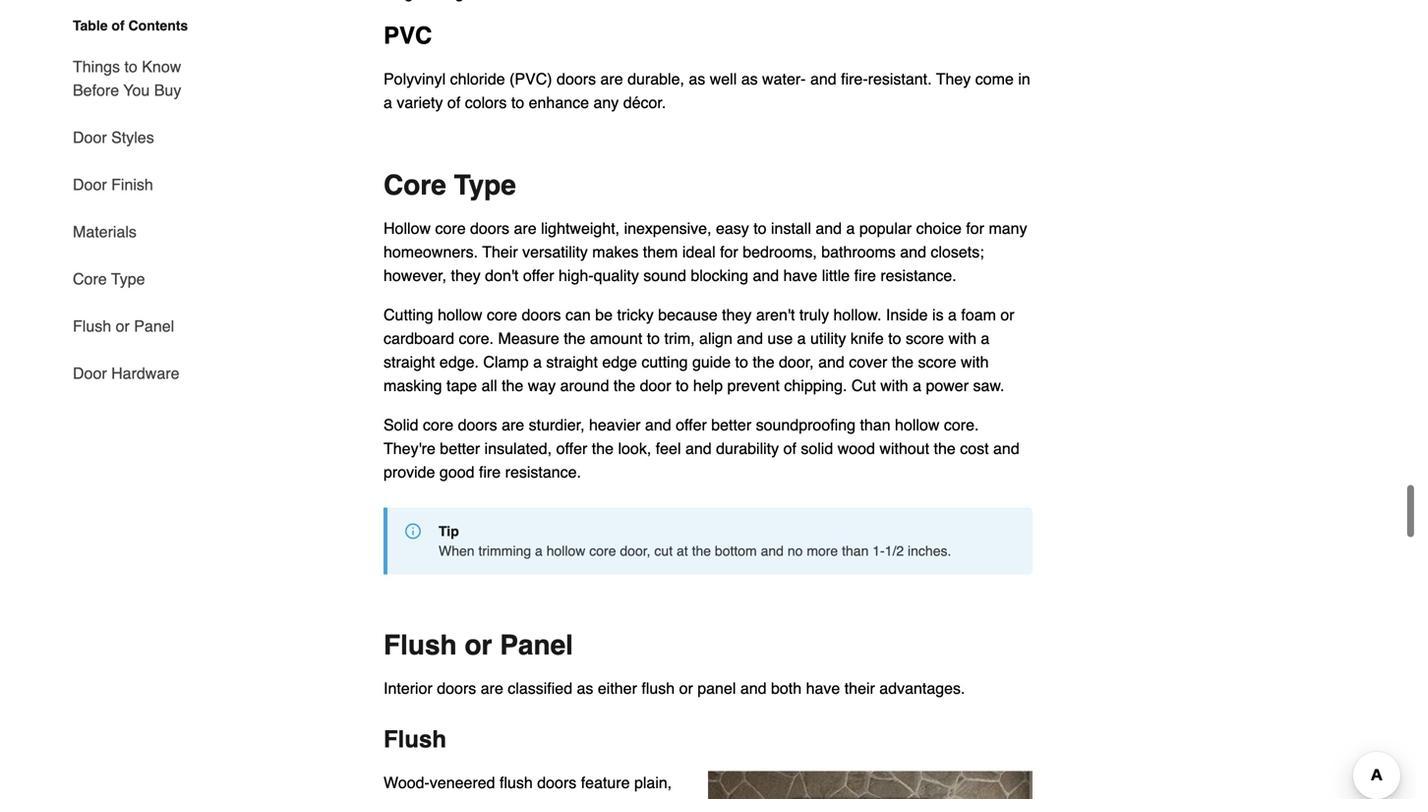Task type: describe. For each thing, give the bounding box(es) containing it.
doors right interior
[[437, 679, 476, 698]]

wood
[[838, 439, 875, 458]]

measure
[[498, 329, 559, 348]]

cutting hollow core doors can be tricky because they aren't truly hollow. inside is a foam or cardboard core. measure the amount to trim, align and use a utility knife to score with a straight edge. clamp a straight edge cutting guide to the door, and cover the score with masking tape all the way around the door to help prevent chipping. cut with a power saw.
[[384, 306, 1015, 395]]

flat
[[384, 797, 405, 800]]

a left "power"
[[913, 377, 921, 395]]

things to know before you buy
[[73, 58, 181, 99]]

around
[[560, 377, 609, 395]]

is
[[932, 306, 944, 324]]

to inside things to know before you buy
[[124, 58, 137, 76]]

solid
[[801, 439, 833, 458]]

the inside wood-veneered flush doors feature plain, flat facings on either side of the door
[[579, 797, 601, 800]]

install
[[771, 219, 811, 237]]

of inside wood-veneered flush doors feature plain, flat facings on either side of the door
[[562, 797, 575, 800]]

popular
[[859, 219, 912, 237]]

1 horizontal spatial as
[[689, 70, 705, 88]]

the inside tip when trimming a hollow core door, cut at the bottom and no more than 1-1/2 inches.
[[692, 543, 711, 559]]

a inside tip when trimming a hollow core door, cut at the bottom and no more than 1-1/2 inches.
[[535, 543, 543, 559]]

hollow.
[[833, 306, 882, 324]]

versatility
[[522, 243, 588, 261]]

to up prevent
[[735, 353, 748, 371]]

1 vertical spatial for
[[720, 243, 738, 261]]

doors inside 'solid core doors are sturdier, heavier and offer better soundproofing than hollow core. they're better insulated, offer the look, feel and durability of solid wood without the cost and provide good fire resistance.'
[[458, 416, 497, 434]]

info image
[[405, 524, 421, 539]]

doors inside wood-veneered flush doors feature plain, flat facings on either side of the door
[[537, 774, 577, 792]]

good
[[440, 463, 475, 481]]

are left classified
[[481, 679, 503, 698]]

finish
[[111, 176, 153, 194]]

they're
[[384, 439, 436, 458]]

insulated,
[[484, 439, 552, 458]]

inches.
[[908, 543, 951, 559]]

hollow
[[384, 219, 431, 237]]

the left "cost"
[[934, 439, 956, 458]]

truly
[[799, 306, 829, 324]]

edge.
[[440, 353, 479, 371]]

soundproofing
[[756, 416, 856, 434]]

sturdier,
[[529, 416, 585, 434]]

bottom
[[715, 543, 757, 559]]

closets;
[[931, 243, 984, 261]]

resistance. inside hollow core doors are lightweight, inexpensive, easy to install and a popular choice for many homeowners. their versatility makes them ideal for bedrooms, bathrooms and closets; however, they don't offer high-quality sound blocking and have little fire resistance.
[[880, 266, 957, 285]]

core type inside table of contents element
[[73, 270, 145, 288]]

1 vertical spatial have
[[806, 679, 840, 698]]

polyvinyl
[[384, 70, 446, 88]]

resistant.
[[868, 70, 932, 88]]

well
[[710, 70, 737, 88]]

cutting
[[384, 306, 433, 324]]

veneered
[[430, 774, 495, 792]]

come
[[975, 70, 1014, 88]]

utility
[[810, 329, 846, 348]]

sound
[[643, 266, 686, 285]]

either inside wood-veneered flush doors feature plain, flat facings on either side of the door
[[485, 797, 524, 800]]

to down inside
[[888, 329, 901, 348]]

quality
[[594, 266, 639, 285]]

wood-
[[384, 774, 430, 792]]

before
[[73, 81, 119, 99]]

the down the 'heavier'
[[592, 439, 614, 458]]

door hardware
[[73, 364, 179, 383]]

plain,
[[634, 774, 672, 792]]

of inside polyvinyl chloride (pvc) doors are durable, as well as water- and fire-resistant. they come in a variety of colors to enhance any décor.
[[447, 93, 460, 111]]

to up 'cutting' in the left top of the page
[[647, 329, 660, 348]]

door finish link
[[73, 161, 153, 208]]

styles
[[111, 128, 154, 147]]

door for door styles
[[73, 128, 107, 147]]

to left help
[[676, 377, 689, 395]]

prevent
[[727, 377, 780, 395]]

heavier
[[589, 416, 641, 434]]

no
[[788, 543, 803, 559]]

a inside polyvinyl chloride (pvc) doors are durable, as well as water- and fire-resistant. they come in a variety of colors to enhance any décor.
[[384, 93, 392, 111]]

contents
[[128, 18, 188, 33]]

and inside polyvinyl chloride (pvc) doors are durable, as well as water- and fire-resistant. they come in a variety of colors to enhance any décor.
[[810, 70, 837, 88]]

feel
[[656, 439, 681, 458]]

little
[[822, 266, 850, 285]]

are inside hollow core doors are lightweight, inexpensive, easy to install and a popular choice for many homeowners. their versatility makes them ideal for bedrooms, bathrooms and closets; however, they don't offer high-quality sound blocking and have little fire resistance.
[[514, 219, 537, 237]]

door for door hardware
[[73, 364, 107, 383]]

0 vertical spatial core
[[384, 170, 446, 201]]

table of contents
[[73, 18, 188, 33]]

foam
[[961, 306, 996, 324]]

tip
[[439, 524, 459, 539]]

a inside hollow core doors are lightweight, inexpensive, easy to install and a popular choice for many homeowners. their versatility makes them ideal for bedrooms, bathrooms and closets; however, they don't offer high-quality sound blocking and have little fire resistance.
[[846, 219, 855, 237]]

on
[[463, 797, 481, 800]]

core. inside cutting hollow core doors can be tricky because they aren't truly hollow. inside is a foam or cardboard core. measure the amount to trim, align and use a utility knife to score with a straight edge. clamp a straight edge cutting guide to the door, and cover the score with masking tape all the way around the door to help prevent chipping. cut with a power saw.
[[459, 329, 494, 348]]

inexpensive,
[[624, 219, 712, 237]]

1 horizontal spatial better
[[711, 416, 751, 434]]

variety
[[397, 93, 443, 111]]

offer inside hollow core doors are lightweight, inexpensive, easy to install and a popular choice for many homeowners. their versatility makes them ideal for bedrooms, bathrooms and closets; however, they don't offer high-quality sound blocking and have little fire resistance.
[[523, 266, 554, 285]]

than inside tip when trimming a hollow core door, cut at the bottom and no more than 1-1/2 inches.
[[842, 543, 869, 559]]

enhance
[[529, 93, 589, 111]]

pvc
[[384, 22, 432, 49]]

are inside 'solid core doors are sturdier, heavier and offer better soundproofing than hollow core. they're better insulated, offer the look, feel and durability of solid wood without the cost and provide good fire resistance.'
[[502, 416, 524, 434]]

cost
[[960, 439, 989, 458]]

or inside table of contents element
[[116, 317, 130, 335]]

the up prevent
[[753, 353, 775, 371]]

wood-veneered flush doors feature plain, flat facings on either side of the door
[[384, 774, 672, 800]]

or down when
[[465, 630, 492, 661]]

doors inside hollow core doors are lightweight, inexpensive, easy to install and a popular choice for many homeowners. their versatility makes them ideal for bedrooms, bathrooms and closets; however, they don't offer high-quality sound blocking and have little fire resistance.
[[470, 219, 509, 237]]

1 horizontal spatial panel
[[500, 630, 573, 661]]

or inside cutting hollow core doors can be tricky because they aren't truly hollow. inside is a foam or cardboard core. measure the amount to trim, align and use a utility knife to score with a straight edge. clamp a straight edge cutting guide to the door, and cover the score with masking tape all the way around the door to help prevent chipping. cut with a power saw.
[[1001, 306, 1015, 324]]

they
[[936, 70, 971, 88]]

many
[[989, 219, 1027, 237]]

or left the panel
[[679, 679, 693, 698]]

guide
[[692, 353, 731, 371]]

way
[[528, 377, 556, 395]]

easy
[[716, 219, 749, 237]]

tricky
[[617, 306, 654, 324]]

things
[[73, 58, 120, 76]]

help
[[693, 377, 723, 395]]

chloride
[[450, 70, 505, 88]]

0 vertical spatial flush
[[642, 679, 675, 698]]

know
[[142, 58, 181, 76]]

fire inside 'solid core doors are sturdier, heavier and offer better soundproofing than hollow core. they're better insulated, offer the look, feel and durability of solid wood without the cost and provide good fire resistance.'
[[479, 463, 501, 481]]

the down edge on the top left
[[614, 377, 635, 395]]

a up way
[[533, 353, 542, 371]]

décor.
[[623, 93, 666, 111]]

any
[[593, 93, 619, 111]]

more
[[807, 543, 838, 559]]

you
[[123, 81, 150, 99]]

makes
[[592, 243, 639, 261]]

buy
[[154, 81, 181, 99]]

facings
[[409, 797, 459, 800]]

high-
[[559, 266, 594, 285]]

a bathroom with white vanities, a stone wall and an oak flush door. image
[[708, 771, 1033, 800]]

bathrooms
[[821, 243, 896, 261]]

2 horizontal spatial as
[[741, 70, 758, 88]]

than inside 'solid core doors are sturdier, heavier and offer better soundproofing than hollow core. they're better insulated, offer the look, feel and durability of solid wood without the cost and provide good fire resistance.'
[[860, 416, 891, 434]]

core inside hollow core doors are lightweight, inexpensive, easy to install and a popular choice for many homeowners. their versatility makes them ideal for bedrooms, bathrooms and closets; however, they don't offer high-quality sound blocking and have little fire resistance.
[[435, 219, 466, 237]]

door, inside tip when trimming a hollow core door, cut at the bottom and no more than 1-1/2 inches.
[[620, 543, 651, 559]]

1 horizontal spatial type
[[454, 170, 516, 201]]

advantages.
[[879, 679, 965, 698]]

chipping.
[[784, 377, 847, 395]]

hollow inside 'solid core doors are sturdier, heavier and offer better soundproofing than hollow core. they're better insulated, offer the look, feel and durability of solid wood without the cost and provide good fire resistance.'
[[895, 416, 940, 434]]

cut
[[654, 543, 673, 559]]

in
[[1018, 70, 1030, 88]]

panel
[[698, 679, 736, 698]]

1-
[[873, 543, 885, 559]]

when
[[439, 543, 475, 559]]



Task type: vqa. For each thing, say whether or not it's contained in the screenshot.
On
yes



Task type: locate. For each thing, give the bounding box(es) containing it.
of inside 'solid core doors are sturdier, heavier and offer better soundproofing than hollow core. they're better insulated, offer the look, feel and durability of solid wood without the cost and provide good fire resistance.'
[[783, 439, 796, 458]]

0 horizontal spatial offer
[[523, 266, 554, 285]]

0 vertical spatial core.
[[459, 329, 494, 348]]

flush or panel link
[[73, 303, 174, 350]]

type inside table of contents element
[[111, 270, 145, 288]]

1 vertical spatial fire
[[479, 463, 501, 481]]

they inside hollow core doors are lightweight, inexpensive, easy to install and a popular choice for many homeowners. their versatility makes them ideal for bedrooms, bathrooms and closets; however, they don't offer high-quality sound blocking and have little fire resistance.
[[451, 266, 481, 285]]

better up "durability"
[[711, 416, 751, 434]]

2 vertical spatial with
[[880, 377, 908, 395]]

2 vertical spatial hollow
[[546, 543, 586, 559]]

they up align
[[722, 306, 752, 324]]

0 vertical spatial flush or panel
[[73, 317, 174, 335]]

doors up "side"
[[537, 774, 577, 792]]

provide
[[384, 463, 435, 481]]

door
[[640, 377, 671, 395]]

0 vertical spatial they
[[451, 266, 481, 285]]

without
[[880, 439, 929, 458]]

core type up hollow
[[384, 170, 516, 201]]

flush or panel inside table of contents element
[[73, 317, 174, 335]]

the
[[564, 329, 586, 348], [753, 353, 775, 371], [892, 353, 914, 371], [502, 377, 523, 395], [614, 377, 635, 395], [592, 439, 614, 458], [934, 439, 956, 458], [692, 543, 711, 559], [579, 797, 601, 800]]

fire inside hollow core doors are lightweight, inexpensive, easy to install and a popular choice for many homeowners. their versatility makes them ideal for bedrooms, bathrooms and closets; however, they don't offer high-quality sound blocking and have little fire resistance.
[[854, 266, 876, 285]]

or
[[1001, 306, 1015, 324], [116, 317, 130, 335], [465, 630, 492, 661], [679, 679, 693, 698]]

are up any at top
[[600, 70, 623, 88]]

fire
[[854, 266, 876, 285], [479, 463, 501, 481]]

colors
[[465, 93, 507, 111]]

can
[[565, 306, 591, 324]]

0 horizontal spatial door,
[[620, 543, 651, 559]]

a left variety
[[384, 93, 392, 111]]

1 horizontal spatial flush
[[642, 679, 675, 698]]

bedrooms,
[[743, 243, 817, 261]]

are up their
[[514, 219, 537, 237]]

with up saw.
[[961, 353, 989, 371]]

or right the foam
[[1001, 306, 1015, 324]]

flush left the panel
[[642, 679, 675, 698]]

1 vertical spatial door,
[[620, 543, 651, 559]]

offer up feel at the bottom
[[676, 416, 707, 434]]

core inside cutting hollow core doors can be tricky because they aren't truly hollow. inside is a foam or cardboard core. measure the amount to trim, align and use a utility knife to score with a straight edge. clamp a straight edge cutting guide to the door, and cover the score with masking tape all the way around the door to help prevent chipping. cut with a power saw.
[[487, 306, 517, 324]]

things to know before you buy link
[[73, 43, 205, 114]]

and right feel at the bottom
[[685, 439, 712, 458]]

doors inside polyvinyl chloride (pvc) doors are durable, as well as water- and fire-resistant. they come in a variety of colors to enhance any décor.
[[557, 70, 596, 88]]

the right "all"
[[502, 377, 523, 395]]

0 horizontal spatial core.
[[459, 329, 494, 348]]

water-
[[762, 70, 806, 88]]

tape
[[446, 377, 477, 395]]

1 vertical spatial score
[[918, 353, 956, 371]]

hollow inside cutting hollow core doors can be tricky because they aren't truly hollow. inside is a foam or cardboard core. measure the amount to trim, align and use a utility knife to score with a straight edge. clamp a straight edge cutting guide to the door, and cover the score with masking tape all the way around the door to help prevent chipping. cut with a power saw.
[[438, 306, 482, 324]]

0 vertical spatial door
[[73, 128, 107, 147]]

type up their
[[454, 170, 516, 201]]

1 horizontal spatial core type
[[384, 170, 516, 201]]

door left styles
[[73, 128, 107, 147]]

1 horizontal spatial offer
[[556, 439, 587, 458]]

1 vertical spatial core type
[[73, 270, 145, 288]]

0 horizontal spatial they
[[451, 266, 481, 285]]

tip when trimming a hollow core door, cut at the bottom and no more than 1-1/2 inches.
[[439, 524, 951, 559]]

core type down materials "link"
[[73, 270, 145, 288]]

are inside polyvinyl chloride (pvc) doors are durable, as well as water- and fire-resistant. they come in a variety of colors to enhance any décor.
[[600, 70, 623, 88]]

0 horizontal spatial core
[[73, 270, 107, 288]]

masking
[[384, 377, 442, 395]]

doors
[[557, 70, 596, 88], [470, 219, 509, 237], [522, 306, 561, 324], [458, 416, 497, 434], [437, 679, 476, 698], [537, 774, 577, 792]]

0 vertical spatial better
[[711, 416, 751, 434]]

core.
[[459, 329, 494, 348], [944, 416, 979, 434]]

cover
[[849, 353, 887, 371]]

fire right good
[[479, 463, 501, 481]]

0 horizontal spatial flush or panel
[[73, 317, 174, 335]]

and right "cost"
[[993, 439, 1020, 458]]

to inside hollow core doors are lightweight, inexpensive, easy to install and a popular choice for many homeowners. their versatility makes them ideal for bedrooms, bathrooms and closets; however, they don't offer high-quality sound blocking and have little fire resistance.
[[753, 219, 767, 237]]

1 horizontal spatial hollow
[[546, 543, 586, 559]]

and right install
[[816, 219, 842, 237]]

1 horizontal spatial resistance.
[[880, 266, 957, 285]]

with down the foam
[[949, 329, 977, 348]]

0 vertical spatial type
[[454, 170, 516, 201]]

type up flush or panel link
[[111, 270, 145, 288]]

flush inside wood-veneered flush doors feature plain, flat facings on either side of the door
[[500, 774, 533, 792]]

hollow up without
[[895, 416, 940, 434]]

1 vertical spatial they
[[722, 306, 752, 324]]

are
[[600, 70, 623, 88], [514, 219, 537, 237], [502, 416, 524, 434], [481, 679, 503, 698]]

a up bathrooms
[[846, 219, 855, 237]]

score
[[906, 329, 944, 348], [918, 353, 956, 371]]

0 horizontal spatial for
[[720, 243, 738, 261]]

0 vertical spatial score
[[906, 329, 944, 348]]

panel
[[134, 317, 174, 335], [500, 630, 573, 661]]

0 vertical spatial resistance.
[[880, 266, 957, 285]]

1 vertical spatial hollow
[[895, 416, 940, 434]]

door, left cut
[[620, 543, 651, 559]]

a right use
[[797, 329, 806, 348]]

0 horizontal spatial flush
[[500, 774, 533, 792]]

flush
[[642, 679, 675, 698], [500, 774, 533, 792]]

core inside 'solid core doors are sturdier, heavier and offer better soundproofing than hollow core. they're better insulated, offer the look, feel and durability of solid wood without the cost and provide good fire resistance.'
[[423, 416, 454, 434]]

0 vertical spatial have
[[783, 266, 818, 285]]

0 vertical spatial flush
[[73, 317, 111, 335]]

use
[[767, 329, 793, 348]]

or up door hardware link
[[116, 317, 130, 335]]

for down easy
[[720, 243, 738, 261]]

the right cover
[[892, 353, 914, 371]]

2 vertical spatial offer
[[556, 439, 587, 458]]

to inside polyvinyl chloride (pvc) doors are durable, as well as water- and fire-resistant. they come in a variety of colors to enhance any décor.
[[511, 93, 524, 111]]

hollow up edge.
[[438, 306, 482, 324]]

trimming
[[478, 543, 531, 559]]

door hardware link
[[73, 350, 179, 386]]

1 horizontal spatial fire
[[854, 266, 876, 285]]

fire-
[[841, 70, 868, 88]]

0 horizontal spatial type
[[111, 270, 145, 288]]

2 horizontal spatial offer
[[676, 416, 707, 434]]

fire down bathrooms
[[854, 266, 876, 285]]

hollow right trimming
[[546, 543, 586, 559]]

flush or panel up door hardware link
[[73, 317, 174, 335]]

both
[[771, 679, 802, 698]]

interior
[[384, 679, 433, 698]]

3 door from the top
[[73, 364, 107, 383]]

door styles
[[73, 128, 154, 147]]

1 horizontal spatial they
[[722, 306, 752, 324]]

offer down sturdier,
[[556, 439, 587, 458]]

have inside hollow core doors are lightweight, inexpensive, easy to install and a popular choice for many homeowners. their versatility makes them ideal for bedrooms, bathrooms and closets; however, they don't offer high-quality sound blocking and have little fire resistance.
[[783, 266, 818, 285]]

door left hardware
[[73, 364, 107, 383]]

look,
[[618, 439, 651, 458]]

of left solid
[[783, 439, 796, 458]]

1 horizontal spatial core
[[384, 170, 446, 201]]

of right "side"
[[562, 797, 575, 800]]

panel inside table of contents element
[[134, 317, 174, 335]]

1 vertical spatial with
[[961, 353, 989, 371]]

and down 'bedrooms,'
[[753, 266, 779, 285]]

and left no
[[761, 543, 784, 559]]

hollow inside tip when trimming a hollow core door, cut at the bottom and no more than 1-1/2 inches.
[[546, 543, 586, 559]]

to up you
[[124, 58, 137, 76]]

doors up their
[[470, 219, 509, 237]]

0 horizontal spatial straight
[[384, 353, 435, 371]]

0 vertical spatial door,
[[779, 353, 814, 371]]

a down the foam
[[981, 329, 990, 348]]

cut
[[852, 377, 876, 395]]

flush up interior
[[384, 630, 457, 661]]

1 vertical spatial than
[[842, 543, 869, 559]]

0 horizontal spatial fire
[[479, 463, 501, 481]]

flush up the 'wood-'
[[384, 726, 446, 753]]

1 vertical spatial either
[[485, 797, 524, 800]]

0 vertical spatial offer
[[523, 266, 554, 285]]

1 horizontal spatial core.
[[944, 416, 979, 434]]

they left don't
[[451, 266, 481, 285]]

0 horizontal spatial hollow
[[438, 306, 482, 324]]

durability
[[716, 439, 779, 458]]

1 door from the top
[[73, 128, 107, 147]]

either right classified
[[598, 679, 637, 698]]

flush or panel up classified
[[384, 630, 573, 661]]

1 horizontal spatial either
[[598, 679, 637, 698]]

core inside tip when trimming a hollow core door, cut at the bottom and no more than 1-1/2 inches.
[[589, 543, 616, 559]]

1 horizontal spatial door,
[[779, 353, 814, 371]]

polyvinyl chloride (pvc) doors are durable, as well as water- and fire-resistant. they come in a variety of colors to enhance any décor.
[[384, 70, 1030, 111]]

to down the (pvc)
[[511, 93, 524, 111]]

0 vertical spatial fire
[[854, 266, 876, 285]]

table
[[73, 18, 108, 33]]

core up hollow
[[384, 170, 446, 201]]

core type link
[[73, 256, 145, 303]]

for up closets;
[[966, 219, 984, 237]]

core up measure
[[487, 306, 517, 324]]

a right trimming
[[535, 543, 543, 559]]

hollow
[[438, 306, 482, 324], [895, 416, 940, 434], [546, 543, 586, 559]]

1 vertical spatial flush
[[500, 774, 533, 792]]

have
[[783, 266, 818, 285], [806, 679, 840, 698]]

1 vertical spatial resistance.
[[505, 463, 581, 481]]

panel up hardware
[[134, 317, 174, 335]]

flush inside table of contents element
[[73, 317, 111, 335]]

and left 'both'
[[740, 679, 767, 698]]

door, inside cutting hollow core doors can be tricky because they aren't truly hollow. inside is a foam or cardboard core. measure the amount to trim, align and use a utility knife to score with a straight edge. clamp a straight edge cutting guide to the door, and cover the score with masking tape all the way around the door to help prevent chipping. cut with a power saw.
[[779, 353, 814, 371]]

door left finish at the top of the page
[[73, 176, 107, 194]]

with right cut
[[880, 377, 908, 395]]

table of contents element
[[57, 16, 205, 386]]

than left 1- in the right bottom of the page
[[842, 543, 869, 559]]

0 vertical spatial hollow
[[438, 306, 482, 324]]

0 vertical spatial core type
[[384, 170, 516, 201]]

core left cut
[[589, 543, 616, 559]]

better up good
[[440, 439, 480, 458]]

are up 'insulated,'
[[502, 416, 524, 434]]

their
[[482, 243, 518, 261]]

core down materials "link"
[[73, 270, 107, 288]]

0 horizontal spatial as
[[577, 679, 593, 698]]

core up homeowners.
[[435, 219, 466, 237]]

0 horizontal spatial better
[[440, 439, 480, 458]]

and down the choice
[[900, 243, 926, 261]]

1 vertical spatial core
[[73, 270, 107, 288]]

flush or panel
[[73, 317, 174, 335], [384, 630, 573, 661]]

lightweight,
[[541, 219, 620, 237]]

2 straight from the left
[[546, 353, 598, 371]]

resistance. up inside
[[880, 266, 957, 285]]

flush down core type link
[[73, 317, 111, 335]]

a right is
[[948, 306, 957, 324]]

doors up measure
[[522, 306, 561, 324]]

solid core doors are sturdier, heavier and offer better soundproofing than hollow core. they're better insulated, offer the look, feel and durability of solid wood without the cost and provide good fire resistance.
[[384, 416, 1020, 481]]

1 vertical spatial better
[[440, 439, 480, 458]]

power
[[926, 377, 969, 395]]

offer down versatility
[[523, 266, 554, 285]]

core up they're
[[423, 416, 454, 434]]

and up feel at the bottom
[[645, 416, 671, 434]]

core. inside 'solid core doors are sturdier, heavier and offer better soundproofing than hollow core. they're better insulated, offer the look, feel and durability of solid wood without the cost and provide good fire resistance.'
[[944, 416, 979, 434]]

interior doors are classified as either flush or panel and both have their advantages.
[[384, 679, 965, 698]]

either right on
[[485, 797, 524, 800]]

score up "power"
[[918, 353, 956, 371]]

as left the well
[[689, 70, 705, 88]]

doors inside cutting hollow core doors can be tricky because they aren't truly hollow. inside is a foam or cardboard core. measure the amount to trim, align and use a utility knife to score with a straight edge. clamp a straight edge cutting guide to the door, and cover the score with masking tape all the way around the door to help prevent chipping. cut with a power saw.
[[522, 306, 561, 324]]

the right at
[[692, 543, 711, 559]]

solid
[[384, 416, 419, 434]]

1 vertical spatial type
[[111, 270, 145, 288]]

1 vertical spatial door
[[73, 176, 107, 194]]

a
[[384, 93, 392, 111], [846, 219, 855, 237], [948, 306, 957, 324], [797, 329, 806, 348], [981, 329, 990, 348], [533, 353, 542, 371], [913, 377, 921, 395], [535, 543, 543, 559]]

clamp
[[483, 353, 529, 371]]

1 horizontal spatial straight
[[546, 353, 598, 371]]

0 horizontal spatial resistance.
[[505, 463, 581, 481]]

0 vertical spatial either
[[598, 679, 637, 698]]

than up wood
[[860, 416, 891, 434]]

2 vertical spatial door
[[73, 364, 107, 383]]

blocking
[[691, 266, 748, 285]]

the down feature
[[579, 797, 601, 800]]

don't
[[485, 266, 519, 285]]

and left use
[[737, 329, 763, 348]]

0 horizontal spatial panel
[[134, 317, 174, 335]]

1 vertical spatial flush
[[384, 630, 457, 661]]

0 horizontal spatial core type
[[73, 270, 145, 288]]

0 vertical spatial with
[[949, 329, 977, 348]]

1 vertical spatial panel
[[500, 630, 573, 661]]

0 vertical spatial than
[[860, 416, 891, 434]]

resistance. down 'insulated,'
[[505, 463, 581, 481]]

because
[[658, 306, 718, 324]]

materials link
[[73, 208, 137, 256]]

door, down use
[[779, 353, 814, 371]]

1 horizontal spatial for
[[966, 219, 984, 237]]

2 horizontal spatial hollow
[[895, 416, 940, 434]]

their
[[844, 679, 875, 698]]

score down is
[[906, 329, 944, 348]]

homeowners.
[[384, 243, 478, 261]]

resistance. inside 'solid core doors are sturdier, heavier and offer better soundproofing than hollow core. they're better insulated, offer the look, feel and durability of solid wood without the cost and provide good fire resistance.'
[[505, 463, 581, 481]]

as
[[689, 70, 705, 88], [741, 70, 758, 88], [577, 679, 593, 698]]

1 vertical spatial core.
[[944, 416, 979, 434]]

doors down "all"
[[458, 416, 497, 434]]

classified
[[508, 679, 572, 698]]

core inside core type link
[[73, 270, 107, 288]]

straight up masking
[[384, 353, 435, 371]]

however,
[[384, 266, 447, 285]]

1 horizontal spatial flush or panel
[[384, 630, 573, 661]]

and inside tip when trimming a hollow core door, cut at the bottom and no more than 1-1/2 inches.
[[761, 543, 784, 559]]

0 vertical spatial for
[[966, 219, 984, 237]]

panel up classified
[[500, 630, 573, 661]]

1 vertical spatial flush or panel
[[384, 630, 573, 661]]

hardware
[[111, 364, 179, 383]]

all
[[481, 377, 497, 395]]

1 vertical spatial offer
[[676, 416, 707, 434]]

0 vertical spatial panel
[[134, 317, 174, 335]]

the down can
[[564, 329, 586, 348]]

0 horizontal spatial either
[[485, 797, 524, 800]]

they inside cutting hollow core doors can be tricky because they aren't truly hollow. inside is a foam or cardboard core. measure the amount to trim, align and use a utility knife to score with a straight edge. clamp a straight edge cutting guide to the door, and cover the score with masking tape all the way around the door to help prevent chipping. cut with a power saw.
[[722, 306, 752, 324]]

be
[[595, 306, 613, 324]]

for
[[966, 219, 984, 237], [720, 243, 738, 261]]

2 vertical spatial flush
[[384, 726, 446, 753]]

core. up "cost"
[[944, 416, 979, 434]]

and down "utility"
[[818, 353, 845, 371]]

1 straight from the left
[[384, 353, 435, 371]]

side
[[529, 797, 558, 800]]

door for door finish
[[73, 176, 107, 194]]

of right table at the top of page
[[112, 18, 125, 33]]

flush up "side"
[[500, 774, 533, 792]]

inside
[[886, 306, 928, 324]]

as right the well
[[741, 70, 758, 88]]

2 door from the top
[[73, 176, 107, 194]]



